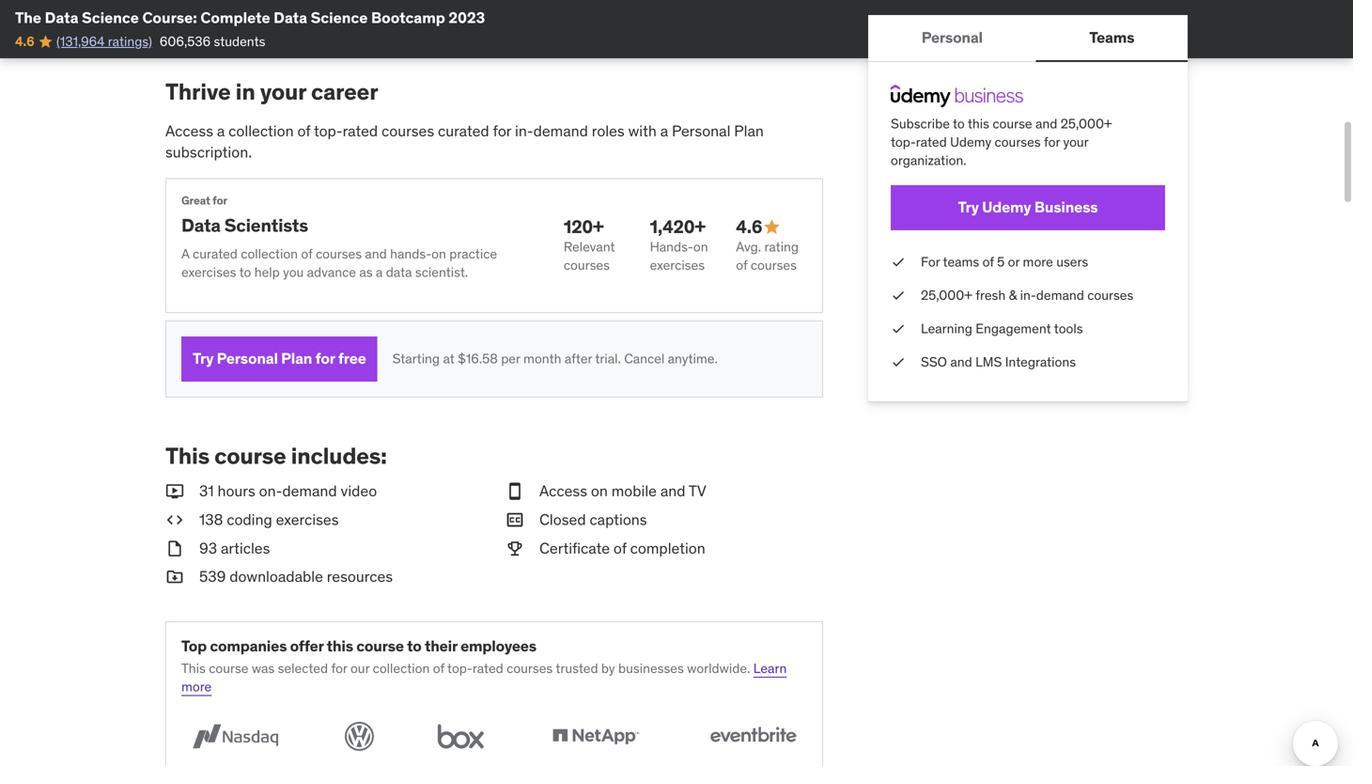 Task type: describe. For each thing, give the bounding box(es) containing it.
tools
[[1055, 320, 1084, 337]]

to inside great for data scientists a curated collection of courses and hands-on practice exercises to help you advance as a data scientist.
[[239, 264, 251, 281]]

fresh
[[976, 287, 1006, 304]]

for teams of 5 or more users
[[921, 253, 1089, 270]]

in
[[236, 78, 255, 106]]

small image for 31 hours on-demand video
[[165, 481, 184, 502]]

1,420+
[[650, 215, 706, 238]]

after
[[565, 350, 593, 367]]

users
[[1057, 253, 1089, 270]]

as
[[359, 264, 373, 281]]

1 horizontal spatial on
[[591, 481, 608, 501]]

on inside 1,420+ hands-on exercises
[[694, 238, 709, 255]]

trusted
[[556, 660, 598, 677]]

course up hours
[[214, 442, 286, 470]]

subscription.
[[165, 142, 252, 162]]

hands-
[[390, 245, 432, 262]]

and right sso
[[951, 354, 973, 370]]

thrive in your career element
[[165, 78, 824, 397]]

of inside the avg. rating of courses
[[736, 257, 748, 274]]

udemy business image
[[891, 85, 1024, 107]]

of inside great for data scientists a curated collection of courses and hands-on practice exercises to help you advance as a data scientist.
[[301, 245, 313, 262]]

try udemy business link
[[891, 185, 1166, 230]]

udemy inside try udemy business link
[[983, 198, 1032, 217]]

learn more link
[[181, 660, 787, 695]]

certificate of completion
[[540, 539, 706, 558]]

2 science from the left
[[311, 8, 368, 27]]

show less
[[189, 5, 251, 22]]

in- inside access a collection of top-rated courses curated for in-demand roles with a personal plan subscription.
[[515, 121, 534, 141]]

try udemy business
[[959, 198, 1099, 217]]

access a collection of top-rated courses curated for in-demand roles with a personal plan subscription.
[[165, 121, 764, 162]]

avg. rating of courses
[[736, 238, 799, 274]]

courses inside subscribe to this course and 25,000+ top‑rated udemy courses for your organization.
[[995, 134, 1041, 151]]

ratings)
[[108, 33, 152, 50]]

teams
[[1090, 28, 1135, 47]]

subscribe to this course and 25,000+ top‑rated udemy courses for your organization.
[[891, 115, 1113, 169]]

tv
[[689, 481, 707, 501]]

0 horizontal spatial this
[[327, 637, 353, 656]]

engagement
[[976, 320, 1052, 337]]

this course includes:
[[165, 442, 387, 470]]

subscribe
[[891, 115, 950, 132]]

collection for selected
[[373, 660, 430, 677]]

curated inside access a collection of top-rated courses curated for in-demand roles with a personal plan subscription.
[[438, 121, 490, 141]]

advance
[[307, 264, 356, 281]]

2 horizontal spatial a
[[661, 121, 669, 141]]

sso
[[921, 354, 948, 370]]

organization.
[[891, 152, 967, 169]]

0 vertical spatial 4.6
[[15, 33, 34, 50]]

hands-
[[650, 238, 694, 255]]

for inside access a collection of top-rated courses curated for in-demand roles with a personal plan subscription.
[[493, 121, 512, 141]]

4.6 inside thrive in your career element
[[736, 215, 763, 238]]

data inside great for data scientists a curated collection of courses and hands-on practice exercises to help you advance as a data scientist.
[[181, 214, 221, 237]]

for
[[921, 253, 941, 270]]

avg.
[[736, 238, 762, 255]]

nasdaq image
[[181, 719, 290, 755]]

&
[[1009, 287, 1017, 304]]

small image for 93
[[165, 538, 184, 559]]

of down their
[[433, 660, 445, 677]]

small image for 138
[[165, 510, 184, 531]]

was
[[252, 660, 275, 677]]

show
[[189, 5, 224, 22]]

course:
[[142, 8, 197, 27]]

personal button
[[869, 15, 1037, 60]]

mobile
[[612, 481, 657, 501]]

coding
[[227, 510, 272, 529]]

course down companies
[[209, 660, 249, 677]]

help
[[255, 264, 280, 281]]

certificate
[[540, 539, 610, 558]]

top companies offer this course to their employees
[[181, 637, 537, 656]]

the
[[15, 8, 41, 27]]

thrive in your career
[[165, 78, 378, 106]]

with
[[629, 121, 657, 141]]

31
[[199, 481, 214, 501]]

trial.
[[595, 350, 621, 367]]

relevant
[[564, 238, 615, 255]]

free
[[338, 349, 366, 368]]

try for try udemy business
[[959, 198, 979, 217]]

closed
[[540, 510, 586, 529]]

120+
[[564, 215, 604, 238]]

at
[[443, 350, 455, 367]]

this inside subscribe to this course and 25,000+ top‑rated udemy courses for your organization.
[[968, 115, 990, 132]]

less
[[226, 5, 251, 22]]

our
[[351, 660, 370, 677]]

rated inside access a collection of top-rated courses curated for in-demand roles with a personal plan subscription.
[[343, 121, 378, 141]]

downloadable
[[230, 567, 323, 586]]

roles
[[592, 121, 625, 141]]

small image for closed captions
[[506, 510, 525, 531]]

1 vertical spatial in-
[[1021, 287, 1037, 304]]

25,000+ inside subscribe to this course and 25,000+ top‑rated udemy courses for your organization.
[[1061, 115, 1113, 132]]

closed captions
[[540, 510, 647, 529]]

offer
[[290, 637, 324, 656]]

learning engagement tools
[[921, 320, 1084, 337]]

try personal plan for free
[[193, 349, 366, 368]]

138
[[199, 510, 223, 529]]

(131,964 ratings)
[[56, 33, 152, 50]]

1 horizontal spatial top-
[[448, 660, 473, 677]]

show less button
[[189, 0, 269, 33]]

small image for certificate of completion
[[506, 538, 525, 559]]

plan inside try personal plan for free link
[[281, 349, 312, 368]]

eventbrite image
[[699, 719, 808, 755]]

netapp image
[[542, 719, 650, 755]]

25,000+ fresh & in-demand courses
[[921, 287, 1134, 304]]

includes:
[[291, 442, 387, 470]]

xsmall image for for
[[891, 253, 906, 271]]

cancel
[[624, 350, 665, 367]]

31 hours on-demand video
[[199, 481, 377, 501]]

0 horizontal spatial your
[[260, 78, 306, 106]]

this course was selected for our collection of top-rated courses trusted by businesses worldwide.
[[181, 660, 751, 677]]

2 horizontal spatial data
[[274, 8, 307, 27]]

data
[[386, 264, 412, 281]]

1 horizontal spatial exercises
[[276, 510, 339, 529]]

access on mobile and tv
[[540, 481, 707, 501]]

learn
[[754, 660, 787, 677]]

learn more
[[181, 660, 787, 695]]

course inside subscribe to this course and 25,000+ top‑rated udemy courses for your organization.
[[993, 115, 1033, 132]]

business
[[1035, 198, 1099, 217]]

businesses
[[619, 660, 684, 677]]

starting
[[393, 350, 440, 367]]



Task type: vqa. For each thing, say whether or not it's contained in the screenshot.
topmost design
no



Task type: locate. For each thing, give the bounding box(es) containing it.
try personal plan for free link
[[181, 336, 378, 381]]

of down captions on the bottom left of the page
[[614, 539, 627, 558]]

0 vertical spatial demand
[[534, 121, 588, 141]]

small image up rating
[[763, 218, 782, 236]]

practice
[[450, 245, 497, 262]]

0 vertical spatial this
[[165, 442, 210, 470]]

2 horizontal spatial to
[[953, 115, 965, 132]]

of inside access a collection of top-rated courses curated for in-demand roles with a personal plan subscription.
[[298, 121, 311, 141]]

xsmall image for sso
[[891, 353, 906, 372]]

collection up help
[[241, 245, 298, 262]]

this up 31
[[165, 442, 210, 470]]

2 horizontal spatial demand
[[1037, 287, 1085, 304]]

this for this course includes:
[[165, 442, 210, 470]]

2 vertical spatial xsmall image
[[891, 320, 906, 338]]

0 vertical spatial try
[[959, 198, 979, 217]]

a right with
[[661, 121, 669, 141]]

bootcamp
[[371, 8, 446, 27]]

of down avg.
[[736, 257, 748, 274]]

2 horizontal spatial on
[[694, 238, 709, 255]]

1 vertical spatial plan
[[281, 349, 312, 368]]

0 vertical spatial 25,000+
[[1061, 115, 1113, 132]]

25,000+ up business
[[1061, 115, 1113, 132]]

courses inside access a collection of top-rated courses curated for in-demand roles with a personal plan subscription.
[[382, 121, 434, 141]]

1 horizontal spatial science
[[311, 8, 368, 27]]

xsmall image right less
[[254, 6, 269, 21]]

539
[[199, 567, 226, 586]]

your
[[260, 78, 306, 106], [1064, 134, 1089, 151]]

a up subscription.
[[217, 121, 225, 141]]

0 horizontal spatial top-
[[314, 121, 343, 141]]

data scientists link
[[181, 214, 308, 237]]

your right the in
[[260, 78, 306, 106]]

demand inside access a collection of top-rated courses curated for in-demand roles with a personal plan subscription.
[[534, 121, 588, 141]]

course down udemy business image
[[993, 115, 1033, 132]]

xsmall image left "for"
[[891, 253, 906, 271]]

0 vertical spatial access
[[165, 121, 213, 141]]

4.6 down "the"
[[15, 33, 34, 50]]

collection for scientists
[[241, 245, 298, 262]]

2 horizontal spatial exercises
[[650, 257, 705, 274]]

for inside great for data scientists a curated collection of courses and hands-on practice exercises to help you advance as a data scientist.
[[213, 193, 227, 208]]

1 vertical spatial personal
[[672, 121, 731, 141]]

access inside access a collection of top-rated courses curated for in-demand roles with a personal plan subscription.
[[165, 121, 213, 141]]

0 horizontal spatial curated
[[193, 245, 238, 262]]

0 horizontal spatial a
[[217, 121, 225, 141]]

5
[[998, 253, 1005, 270]]

0 horizontal spatial on
[[432, 245, 446, 262]]

on up closed captions
[[591, 481, 608, 501]]

volkswagen image
[[339, 719, 380, 755]]

xsmall image left sso
[[891, 353, 906, 372]]

to left help
[[239, 264, 251, 281]]

0 horizontal spatial personal
[[217, 349, 278, 368]]

and inside subscribe to this course and 25,000+ top‑rated udemy courses for your organization.
[[1036, 115, 1058, 132]]

1 horizontal spatial demand
[[534, 121, 588, 141]]

0 horizontal spatial to
[[239, 264, 251, 281]]

to
[[953, 115, 965, 132], [239, 264, 251, 281], [407, 637, 422, 656]]

demand down includes:
[[282, 481, 337, 501]]

small image left certificate
[[506, 538, 525, 559]]

4.6 up avg.
[[736, 215, 763, 238]]

0 horizontal spatial demand
[[282, 481, 337, 501]]

on-
[[259, 481, 282, 501]]

and left the tv
[[661, 481, 686, 501]]

complete
[[201, 8, 270, 27]]

top- down their
[[448, 660, 473, 677]]

0 vertical spatial top-
[[314, 121, 343, 141]]

data
[[45, 8, 78, 27], [274, 8, 307, 27], [181, 214, 221, 237]]

to down udemy business image
[[953, 115, 965, 132]]

captions
[[590, 510, 647, 529]]

a
[[181, 245, 190, 262]]

$16.58
[[458, 350, 498, 367]]

your up business
[[1064, 134, 1089, 151]]

1 vertical spatial your
[[1064, 134, 1089, 151]]

to inside subscribe to this course and 25,000+ top‑rated udemy courses for your organization.
[[953, 115, 965, 132]]

personal inside access a collection of top-rated courses curated for in-demand roles with a personal plan subscription.
[[672, 121, 731, 141]]

0 horizontal spatial data
[[45, 8, 78, 27]]

video
[[341, 481, 377, 501]]

top- down career
[[314, 121, 343, 141]]

exercises inside great for data scientists a curated collection of courses and hands-on practice exercises to help you advance as a data scientist.
[[181, 264, 236, 281]]

0 horizontal spatial rated
[[343, 121, 378, 141]]

to left their
[[407, 637, 422, 656]]

small image left 31
[[165, 481, 184, 502]]

small image
[[763, 218, 782, 236], [165, 481, 184, 502], [506, 510, 525, 531], [506, 538, 525, 559]]

udemy
[[951, 134, 992, 151], [983, 198, 1032, 217]]

0 vertical spatial xsmall image
[[254, 6, 269, 21]]

xsmall image for 25,000+
[[891, 286, 906, 305]]

1 vertical spatial this
[[327, 637, 353, 656]]

1 vertical spatial this
[[181, 660, 206, 677]]

on
[[694, 238, 709, 255], [432, 245, 446, 262], [591, 481, 608, 501]]

1 vertical spatial xsmall image
[[891, 353, 906, 372]]

1 horizontal spatial rated
[[473, 660, 504, 677]]

courses
[[382, 121, 434, 141], [995, 134, 1041, 151], [316, 245, 362, 262], [564, 257, 610, 274], [751, 257, 797, 274], [1088, 287, 1134, 304], [507, 660, 553, 677]]

small image inside thrive in your career element
[[763, 218, 782, 236]]

xsmall image
[[254, 6, 269, 21], [891, 253, 906, 271], [891, 320, 906, 338]]

exercises down 31 hours on-demand video
[[276, 510, 339, 529]]

more down top
[[181, 678, 212, 695]]

1 horizontal spatial more
[[1023, 253, 1054, 270]]

1 vertical spatial access
[[540, 481, 588, 501]]

1 horizontal spatial a
[[376, 264, 383, 281]]

1 vertical spatial demand
[[1037, 287, 1085, 304]]

0 horizontal spatial access
[[165, 121, 213, 141]]

of up you
[[301, 245, 313, 262]]

0 horizontal spatial science
[[82, 8, 139, 27]]

curated
[[438, 121, 490, 141], [193, 245, 238, 262]]

0 horizontal spatial 4.6
[[15, 33, 34, 50]]

1 horizontal spatial 25,000+
[[1061, 115, 1113, 132]]

your inside subscribe to this course and 25,000+ top‑rated udemy courses for your organization.
[[1064, 134, 1089, 151]]

in- right &
[[1021, 287, 1037, 304]]

demand up tools
[[1037, 287, 1085, 304]]

0 vertical spatial plan
[[735, 121, 764, 141]]

tab list
[[869, 15, 1188, 62]]

1 horizontal spatial try
[[959, 198, 979, 217]]

1 horizontal spatial personal
[[672, 121, 731, 141]]

of down thrive in your career
[[298, 121, 311, 141]]

tab list containing personal
[[869, 15, 1188, 62]]

access up closed
[[540, 481, 588, 501]]

rated down career
[[343, 121, 378, 141]]

a
[[217, 121, 225, 141], [661, 121, 669, 141], [376, 264, 383, 281]]

the data science course: complete data science bootcamp 2023
[[15, 8, 485, 27]]

1 horizontal spatial your
[[1064, 134, 1089, 151]]

personal right with
[[672, 121, 731, 141]]

exercises inside 1,420+ hands-on exercises
[[650, 257, 705, 274]]

1 vertical spatial more
[[181, 678, 212, 695]]

2 vertical spatial collection
[[373, 660, 430, 677]]

0 vertical spatial udemy
[[951, 134, 992, 151]]

138 coding exercises
[[199, 510, 339, 529]]

small image left closed
[[506, 510, 525, 531]]

small image for access
[[506, 481, 525, 502]]

access for access on mobile and tv
[[540, 481, 588, 501]]

udemy up organization.
[[951, 134, 992, 151]]

top
[[181, 637, 207, 656]]

worldwide.
[[687, 660, 751, 677]]

starting at $16.58 per month after trial. cancel anytime.
[[393, 350, 718, 367]]

this down udemy business image
[[968, 115, 990, 132]]

539 downloadable resources
[[199, 567, 393, 586]]

0 vertical spatial your
[[260, 78, 306, 106]]

scientists
[[225, 214, 308, 237]]

courses inside 120+ relevant courses
[[564, 257, 610, 274]]

thrive
[[165, 78, 231, 106]]

by
[[602, 660, 615, 677]]

0 horizontal spatial in-
[[515, 121, 534, 141]]

xsmall image left learning
[[891, 320, 906, 338]]

rated down employees
[[473, 660, 504, 677]]

exercises
[[650, 257, 705, 274], [181, 264, 236, 281], [276, 510, 339, 529]]

rating
[[765, 238, 799, 255]]

completion
[[631, 539, 706, 558]]

xsmall image
[[891, 286, 906, 305], [891, 353, 906, 372]]

xsmall image inside show less button
[[254, 6, 269, 21]]

2 vertical spatial to
[[407, 637, 422, 656]]

great for data scientists a curated collection of courses and hands-on practice exercises to help you advance as a data scientist.
[[181, 193, 497, 281]]

0 horizontal spatial try
[[193, 349, 214, 368]]

1 vertical spatial to
[[239, 264, 251, 281]]

0 vertical spatial rated
[[343, 121, 378, 141]]

xsmall image left fresh
[[891, 286, 906, 305]]

courses inside the avg. rating of courses
[[751, 257, 797, 274]]

small image for 539
[[165, 567, 184, 588]]

demand left roles
[[534, 121, 588, 141]]

1 horizontal spatial 4.6
[[736, 215, 763, 238]]

on up scientist. at the left of page
[[432, 245, 446, 262]]

and up as
[[365, 245, 387, 262]]

personal down help
[[217, 349, 278, 368]]

1 horizontal spatial curated
[[438, 121, 490, 141]]

collection inside access a collection of top-rated courses curated for in-demand roles with a personal plan subscription.
[[229, 121, 294, 141]]

science up "(131,964 ratings)"
[[82, 8, 139, 27]]

1 horizontal spatial access
[[540, 481, 588, 501]]

and up try udemy business
[[1036, 115, 1058, 132]]

in- left roles
[[515, 121, 534, 141]]

1 vertical spatial rated
[[473, 660, 504, 677]]

0 vertical spatial in-
[[515, 121, 534, 141]]

hours
[[218, 481, 255, 501]]

0 vertical spatial this
[[968, 115, 990, 132]]

2 horizontal spatial personal
[[922, 28, 983, 47]]

0 vertical spatial to
[[953, 115, 965, 132]]

1 horizontal spatial in-
[[1021, 287, 1037, 304]]

try
[[959, 198, 979, 217], [193, 349, 214, 368]]

this for this course was selected for our collection of top-rated courses trusted by businesses worldwide.
[[181, 660, 206, 677]]

course
[[993, 115, 1033, 132], [214, 442, 286, 470], [357, 637, 404, 656], [209, 660, 249, 677]]

1 horizontal spatial data
[[181, 214, 221, 237]]

this up our
[[327, 637, 353, 656]]

more right or
[[1023, 253, 1054, 270]]

1 xsmall image from the top
[[891, 286, 906, 305]]

1,420+ hands-on exercises
[[650, 215, 709, 274]]

on down 1,420+
[[694, 238, 709, 255]]

anytime.
[[668, 350, 718, 367]]

1 vertical spatial top-
[[448, 660, 473, 677]]

a right as
[[376, 264, 383, 281]]

(131,964
[[56, 33, 105, 50]]

career
[[311, 78, 378, 106]]

of left 5
[[983, 253, 995, 270]]

1 vertical spatial udemy
[[983, 198, 1032, 217]]

this
[[968, 115, 990, 132], [327, 637, 353, 656]]

integrations
[[1006, 354, 1077, 370]]

box image
[[430, 719, 493, 755]]

udemy up for teams of 5 or more users
[[983, 198, 1032, 217]]

plan inside access a collection of top-rated courses curated for in-demand roles with a personal plan subscription.
[[735, 121, 764, 141]]

1 vertical spatial try
[[193, 349, 214, 368]]

exercises down hands-
[[650, 257, 705, 274]]

try inside thrive in your career element
[[193, 349, 214, 368]]

on inside great for data scientists a curated collection of courses and hands-on practice exercises to help you advance as a data scientist.
[[432, 245, 446, 262]]

93 articles
[[199, 539, 270, 558]]

selected
[[278, 660, 328, 677]]

2 xsmall image from the top
[[891, 353, 906, 372]]

courses inside great for data scientists a curated collection of courses and hands-on practice exercises to help you advance as a data scientist.
[[316, 245, 362, 262]]

xsmall image for learning
[[891, 320, 906, 338]]

1 vertical spatial curated
[[193, 245, 238, 262]]

1 horizontal spatial plan
[[735, 121, 764, 141]]

exercises down a at the top of page
[[181, 264, 236, 281]]

0 horizontal spatial more
[[181, 678, 212, 695]]

0 vertical spatial more
[[1023, 253, 1054, 270]]

1 horizontal spatial to
[[407, 637, 422, 656]]

more
[[1023, 253, 1054, 270], [181, 678, 212, 695]]

top‑rated
[[891, 134, 947, 151]]

data right less
[[274, 8, 307, 27]]

personal inside button
[[922, 28, 983, 47]]

0 vertical spatial collection
[[229, 121, 294, 141]]

curated inside great for data scientists a curated collection of courses and hands-on practice exercises to help you advance as a data scientist.
[[193, 245, 238, 262]]

learning
[[921, 320, 973, 337]]

access
[[165, 121, 213, 141], [540, 481, 588, 501]]

and inside great for data scientists a curated collection of courses and hands-on practice exercises to help you advance as a data scientist.
[[365, 245, 387, 262]]

0 horizontal spatial exercises
[[181, 264, 236, 281]]

a inside great for data scientists a curated collection of courses and hands-on practice exercises to help you advance as a data scientist.
[[376, 264, 383, 281]]

collection right our
[[373, 660, 430, 677]]

606,536
[[160, 33, 211, 50]]

rated
[[343, 121, 378, 141], [473, 660, 504, 677]]

udemy inside subscribe to this course and 25,000+ top‑rated udemy courses for your organization.
[[951, 134, 992, 151]]

for inside subscribe to this course and 25,000+ top‑rated udemy courses for your organization.
[[1045, 134, 1061, 151]]

collection down thrive in your career
[[229, 121, 294, 141]]

of
[[298, 121, 311, 141], [301, 245, 313, 262], [983, 253, 995, 270], [736, 257, 748, 274], [614, 539, 627, 558], [433, 660, 445, 677]]

articles
[[221, 539, 270, 558]]

2 vertical spatial personal
[[217, 349, 278, 368]]

1 science from the left
[[82, 8, 139, 27]]

demand
[[534, 121, 588, 141], [1037, 287, 1085, 304], [282, 481, 337, 501]]

0 horizontal spatial plan
[[281, 349, 312, 368]]

teams
[[943, 253, 980, 270]]

1 vertical spatial 25,000+
[[921, 287, 973, 304]]

data up (131,964 on the left of page
[[45, 8, 78, 27]]

this down top
[[181, 660, 206, 677]]

0 vertical spatial personal
[[922, 28, 983, 47]]

data down great
[[181, 214, 221, 237]]

1 vertical spatial xsmall image
[[891, 253, 906, 271]]

2 vertical spatial demand
[[282, 481, 337, 501]]

more inside learn more
[[181, 678, 212, 695]]

science left bootcamp
[[311, 8, 368, 27]]

collection
[[229, 121, 294, 141], [241, 245, 298, 262], [373, 660, 430, 677]]

or
[[1008, 253, 1020, 270]]

25,000+
[[1061, 115, 1113, 132], [921, 287, 973, 304]]

month
[[524, 350, 562, 367]]

1 vertical spatial 4.6
[[736, 215, 763, 238]]

access for access a collection of top-rated courses curated for in-demand roles with a personal plan subscription.
[[165, 121, 213, 141]]

access up subscription.
[[165, 121, 213, 141]]

students
[[214, 33, 266, 50]]

course up our
[[357, 637, 404, 656]]

small image
[[506, 481, 525, 502], [165, 510, 184, 531], [165, 538, 184, 559], [165, 567, 184, 588]]

25,000+ up learning
[[921, 287, 973, 304]]

their
[[425, 637, 458, 656]]

0 vertical spatial xsmall image
[[891, 286, 906, 305]]

companies
[[210, 637, 287, 656]]

employees
[[461, 637, 537, 656]]

top- inside access a collection of top-rated courses curated for in-demand roles with a personal plan subscription.
[[314, 121, 343, 141]]

resources
[[327, 567, 393, 586]]

1 vertical spatial collection
[[241, 245, 298, 262]]

collection inside great for data scientists a curated collection of courses and hands-on practice exercises to help you advance as a data scientist.
[[241, 245, 298, 262]]

1 horizontal spatial this
[[968, 115, 990, 132]]

teams button
[[1037, 15, 1188, 60]]

0 horizontal spatial 25,000+
[[921, 287, 973, 304]]

try for try personal plan for free
[[193, 349, 214, 368]]

personal up udemy business image
[[922, 28, 983, 47]]

0 vertical spatial curated
[[438, 121, 490, 141]]



